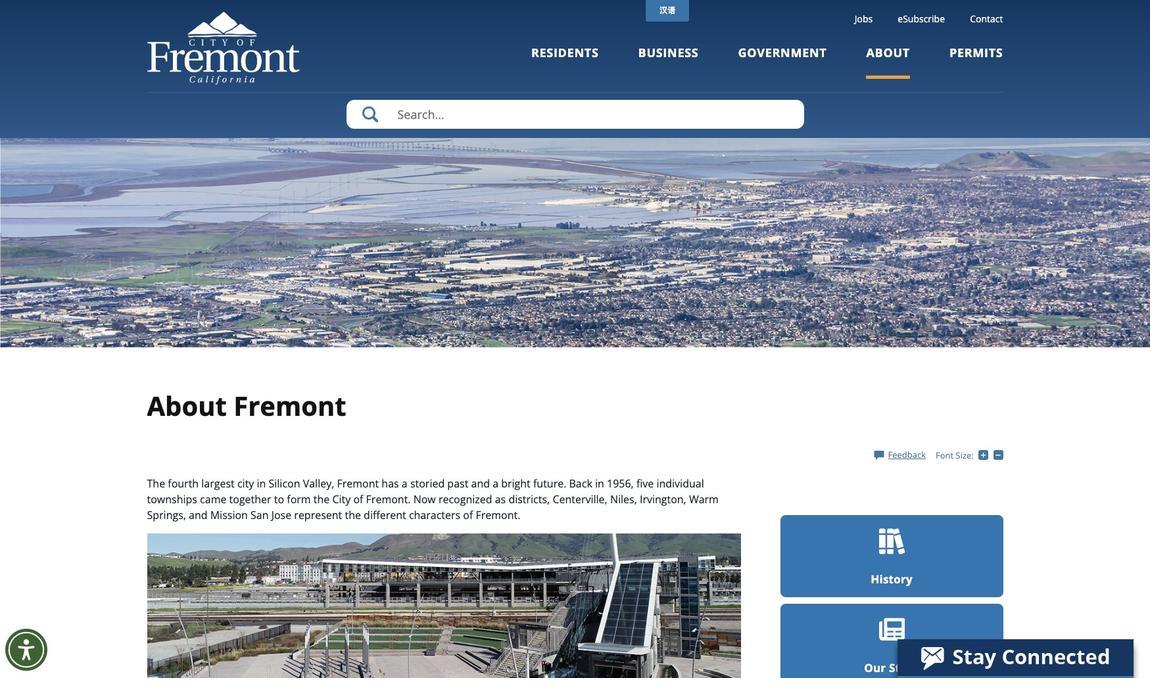 Task type: describe. For each thing, give the bounding box(es) containing it.
columnusercontrol2 main content
[[147, 476, 761, 679]]

government
[[738, 45, 827, 61]]

Search text field
[[346, 100, 804, 129]]

books image
[[878, 528, 906, 556]]

san
[[251, 508, 269, 523]]

came
[[200, 493, 227, 507]]

townships
[[147, 493, 197, 507]]

about for about "link"
[[867, 45, 910, 61]]

largest
[[202, 477, 235, 491]]

districts,
[[509, 493, 550, 507]]

1 a from the left
[[402, 477, 408, 491]]

newspaper image
[[878, 617, 906, 645]]

history
[[871, 572, 913, 587]]

1 vertical spatial the
[[345, 508, 361, 523]]

our
[[865, 661, 886, 676]]

city
[[237, 477, 254, 491]]

the
[[147, 477, 165, 491]]

history link
[[781, 516, 1004, 598]]

our story
[[865, 661, 920, 676]]

aerial of fremont image
[[0, 138, 1151, 348]]

1 horizontal spatial of
[[463, 508, 473, 523]]

storied
[[410, 477, 445, 491]]

to
[[274, 493, 284, 507]]

niles,
[[610, 493, 637, 507]]

about fremont
[[147, 388, 346, 424]]

feedback
[[888, 449, 926, 461]]

past
[[448, 477, 469, 491]]

fourth
[[168, 477, 199, 491]]

has
[[382, 477, 399, 491]]

about for about fremont
[[147, 388, 227, 424]]

0 vertical spatial of
[[354, 493, 363, 507]]

-
[[1004, 450, 1006, 461]]

- link
[[994, 450, 1006, 461]]

bright
[[501, 477, 531, 491]]

font size: link
[[936, 450, 974, 462]]

back
[[569, 477, 593, 491]]

valley,
[[303, 477, 334, 491]]

about link
[[867, 45, 910, 79]]

future.
[[534, 477, 567, 491]]

1 vertical spatial fremont.
[[476, 508, 521, 523]]

+
[[989, 450, 994, 461]]

jose
[[271, 508, 292, 523]]

esubscribe
[[898, 13, 945, 25]]

city
[[333, 493, 351, 507]]

business
[[639, 45, 699, 61]]

stay connected image
[[898, 640, 1133, 677]]



Task type: vqa. For each thing, say whether or not it's contained in the screenshot.
Preparedness to the top
no



Task type: locate. For each thing, give the bounding box(es) containing it.
fremont. down as
[[476, 508, 521, 523]]

warm springs plaza with bart station in the background image
[[147, 534, 741, 679]]

jobs link
[[855, 13, 873, 25]]

1 vertical spatial about
[[147, 388, 227, 424]]

jobs
[[855, 13, 873, 25]]

the down valley,
[[314, 493, 330, 507]]

story
[[889, 661, 920, 676]]

in right back
[[595, 477, 604, 491]]

0 horizontal spatial of
[[354, 493, 363, 507]]

esubscribe link
[[898, 13, 945, 25]]

residents
[[532, 45, 599, 61]]

in
[[257, 477, 266, 491], [595, 477, 604, 491]]

font
[[936, 450, 954, 462]]

1 horizontal spatial and
[[471, 477, 490, 491]]

springs,
[[147, 508, 186, 523]]

our story link
[[781, 604, 1004, 679]]

silicon
[[269, 477, 300, 491]]

2 in from the left
[[595, 477, 604, 491]]

of down recognized
[[463, 508, 473, 523]]

1956,
[[607, 477, 634, 491]]

together
[[229, 493, 271, 507]]

fremont.
[[366, 493, 411, 507], [476, 508, 521, 523]]

0 vertical spatial the
[[314, 493, 330, 507]]

different
[[364, 508, 406, 523]]

and down came
[[189, 508, 208, 523]]

1 horizontal spatial a
[[493, 477, 499, 491]]

0 horizontal spatial a
[[402, 477, 408, 491]]

0 horizontal spatial fremont.
[[366, 493, 411, 507]]

characters
[[409, 508, 461, 523]]

represent
[[294, 508, 342, 523]]

a up as
[[493, 477, 499, 491]]

as
[[495, 493, 506, 507]]

permits
[[950, 45, 1004, 61]]

government link
[[738, 45, 827, 79]]

business link
[[639, 45, 699, 79]]

2 a from the left
[[493, 477, 499, 491]]

mission
[[210, 508, 248, 523]]

the
[[314, 493, 330, 507], [345, 508, 361, 523]]

of right city
[[354, 493, 363, 507]]

warm
[[689, 493, 719, 507]]

a
[[402, 477, 408, 491], [493, 477, 499, 491]]

form
[[287, 493, 311, 507]]

in right city
[[257, 477, 266, 491]]

irvington,
[[640, 493, 687, 507]]

fremont inside the fourth largest city in silicon valley, fremont has a storied past and a bright future. back in 1956, five individual townships came together to form the city of fremont. now recognized as districts, centerville, niles, irvington, warm springs, and mission san jose represent the different characters of fremont.
[[337, 477, 379, 491]]

centerville,
[[553, 493, 608, 507]]

residents link
[[532, 45, 599, 79]]

size:
[[956, 450, 974, 462]]

0 vertical spatial and
[[471, 477, 490, 491]]

1 vertical spatial and
[[189, 508, 208, 523]]

recognized
[[439, 493, 492, 507]]

+ link
[[979, 450, 994, 461]]

1 horizontal spatial about
[[867, 45, 910, 61]]

five
[[637, 477, 654, 491]]

1 in from the left
[[257, 477, 266, 491]]

now
[[414, 493, 436, 507]]

fremont. down has in the left of the page
[[366, 493, 411, 507]]

individual
[[657, 477, 704, 491]]

and
[[471, 477, 490, 491], [189, 508, 208, 523]]

0 horizontal spatial the
[[314, 493, 330, 507]]

permits link
[[950, 45, 1004, 79]]

1 vertical spatial of
[[463, 508, 473, 523]]

1 vertical spatial fremont
[[337, 477, 379, 491]]

the fourth largest city in silicon valley, fremont has a storied past and a bright future. back in 1956, five individual townships came together to form the city of fremont. now recognized as districts, centerville, niles, irvington, warm springs, and mission san jose represent the different characters of fremont.
[[147, 477, 719, 523]]

of
[[354, 493, 363, 507], [463, 508, 473, 523]]

fremont
[[234, 388, 346, 424], [337, 477, 379, 491]]

feedback link
[[875, 449, 926, 461]]

contact link
[[971, 13, 1004, 25]]

1 horizontal spatial fremont.
[[476, 508, 521, 523]]

a right has in the left of the page
[[402, 477, 408, 491]]

0 horizontal spatial about
[[147, 388, 227, 424]]

contact
[[971, 13, 1004, 25]]

the down city
[[345, 508, 361, 523]]

0 vertical spatial fremont
[[234, 388, 346, 424]]

0 horizontal spatial in
[[257, 477, 266, 491]]

1 horizontal spatial the
[[345, 508, 361, 523]]

font size:
[[936, 450, 974, 462]]

0 vertical spatial about
[[867, 45, 910, 61]]

0 vertical spatial fremont.
[[366, 493, 411, 507]]

and up recognized
[[471, 477, 490, 491]]

1 horizontal spatial in
[[595, 477, 604, 491]]

about
[[867, 45, 910, 61], [147, 388, 227, 424]]

0 horizontal spatial and
[[189, 508, 208, 523]]



